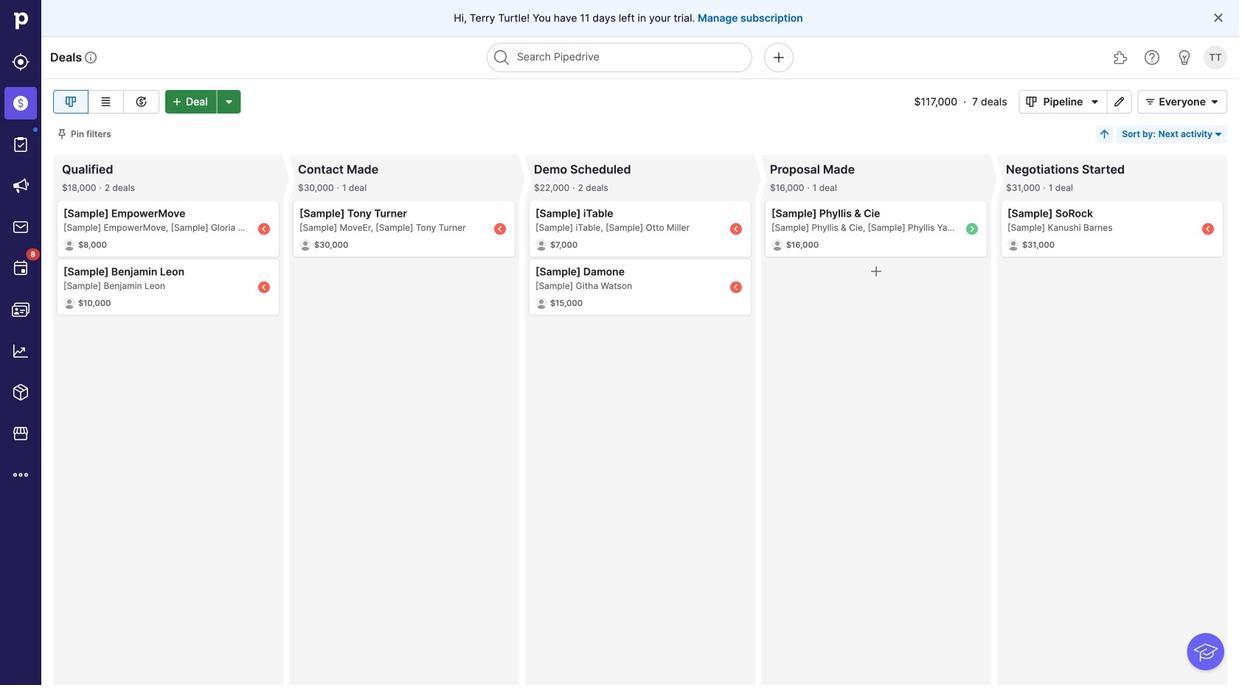 Task type: vqa. For each thing, say whether or not it's contained in the screenshot.
color black static image
no



Task type: describe. For each thing, give the bounding box(es) containing it.
forecast image
[[132, 93, 150, 111]]

change order image
[[1099, 128, 1111, 140]]

marketplace image
[[12, 425, 30, 443]]

deals image
[[12, 94, 30, 112]]

insights image
[[12, 342, 30, 360]]

products image
[[12, 384, 30, 401]]

leads image
[[12, 53, 30, 71]]

list image
[[97, 93, 115, 111]]

add deal element
[[165, 90, 241, 114]]

campaigns image
[[12, 177, 30, 195]]

info image
[[85, 52, 97, 63]]

color undefined image
[[12, 136, 30, 153]]

edit pipeline image
[[1111, 96, 1129, 108]]

sales assistant image
[[1176, 49, 1194, 66]]

add deal options image
[[220, 96, 238, 108]]



Task type: locate. For each thing, give the bounding box(es) containing it.
Search Pipedrive field
[[487, 43, 753, 72]]

color undefined image
[[12, 260, 30, 277]]

menu
[[0, 0, 41, 686]]

pipeline image
[[62, 93, 80, 111]]

more image
[[12, 466, 30, 484]]

quick help image
[[1144, 49, 1162, 66]]

quick add image
[[770, 49, 788, 66]]

color primary image
[[1213, 12, 1225, 24], [1087, 96, 1104, 108], [1142, 96, 1160, 108], [56, 128, 68, 140], [868, 263, 886, 280]]

sales inbox image
[[12, 218, 30, 236]]

home image
[[10, 10, 32, 32]]

menu item
[[0, 83, 41, 124]]

color primary inverted image
[[168, 96, 186, 108]]

knowledge center bot, also known as kc bot is an onboarding assistant that allows you to see the list of onboarding items in one place for quick and easy reference. this improves your in-app experience. image
[[1188, 633, 1225, 671]]

contacts image
[[12, 301, 30, 319]]

color primary image
[[1023, 96, 1041, 108], [1207, 96, 1224, 108], [1213, 128, 1225, 140]]



